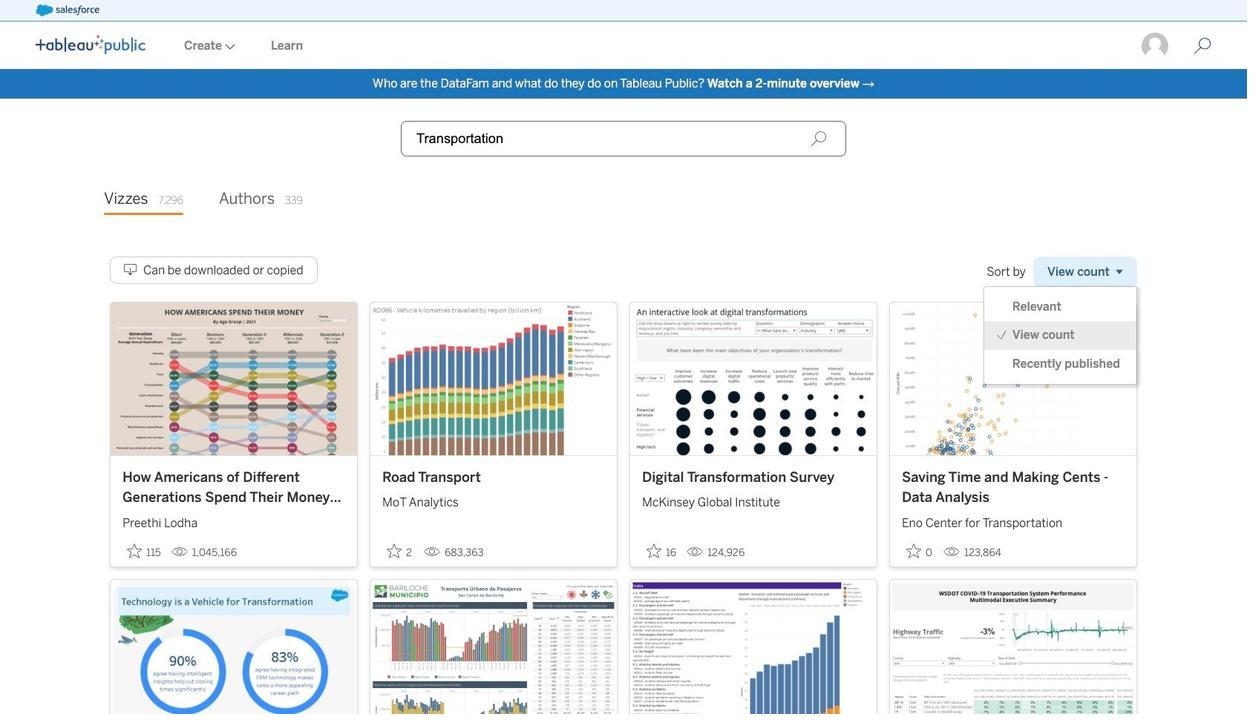 Task type: locate. For each thing, give the bounding box(es) containing it.
2 add favorite button from the left
[[382, 539, 418, 564]]

add favorite image
[[127, 544, 142, 559]]

3 add favorite button from the left
[[642, 539, 681, 564]]

2 horizontal spatial add favorite image
[[906, 544, 921, 559]]

0 horizontal spatial add favorite image
[[387, 544, 402, 559]]

add favorite image for 4th add favorite button
[[906, 544, 921, 559]]

3 add favorite image from the left
[[906, 544, 921, 559]]

Add Favorite button
[[122, 539, 165, 564], [382, 539, 418, 564], [642, 539, 681, 564], [902, 539, 938, 564]]

workbook thumbnail image
[[111, 303, 357, 456], [370, 303, 617, 456], [630, 303, 877, 456], [890, 303, 1137, 456], [111, 580, 357, 715], [370, 580, 617, 715], [630, 580, 877, 715], [890, 580, 1137, 715]]

2 add favorite image from the left
[[647, 544, 661, 559]]

4 add favorite button from the left
[[902, 539, 938, 564]]

go to search image
[[1176, 37, 1229, 55]]

Search input field
[[401, 121, 846, 157]]

add favorite image for 2nd add favorite button from the left
[[387, 544, 402, 559]]

search image
[[811, 131, 827, 147]]

add favorite image
[[387, 544, 402, 559], [647, 544, 661, 559], [906, 544, 921, 559]]

add favorite image for second add favorite button from the right
[[647, 544, 661, 559]]

1 horizontal spatial add favorite image
[[647, 544, 661, 559]]

1 add favorite image from the left
[[387, 544, 402, 559]]

1 add favorite button from the left
[[122, 539, 165, 564]]

logo image
[[36, 35, 146, 54]]



Task type: describe. For each thing, give the bounding box(es) containing it.
salesforce logo image
[[36, 4, 99, 16]]

list options menu
[[984, 293, 1137, 379]]

ruby.anderson5854 image
[[1140, 31, 1170, 61]]

create image
[[222, 44, 235, 50]]



Task type: vqa. For each thing, say whether or not it's contained in the screenshot.
third Add Favorite image from right
yes



